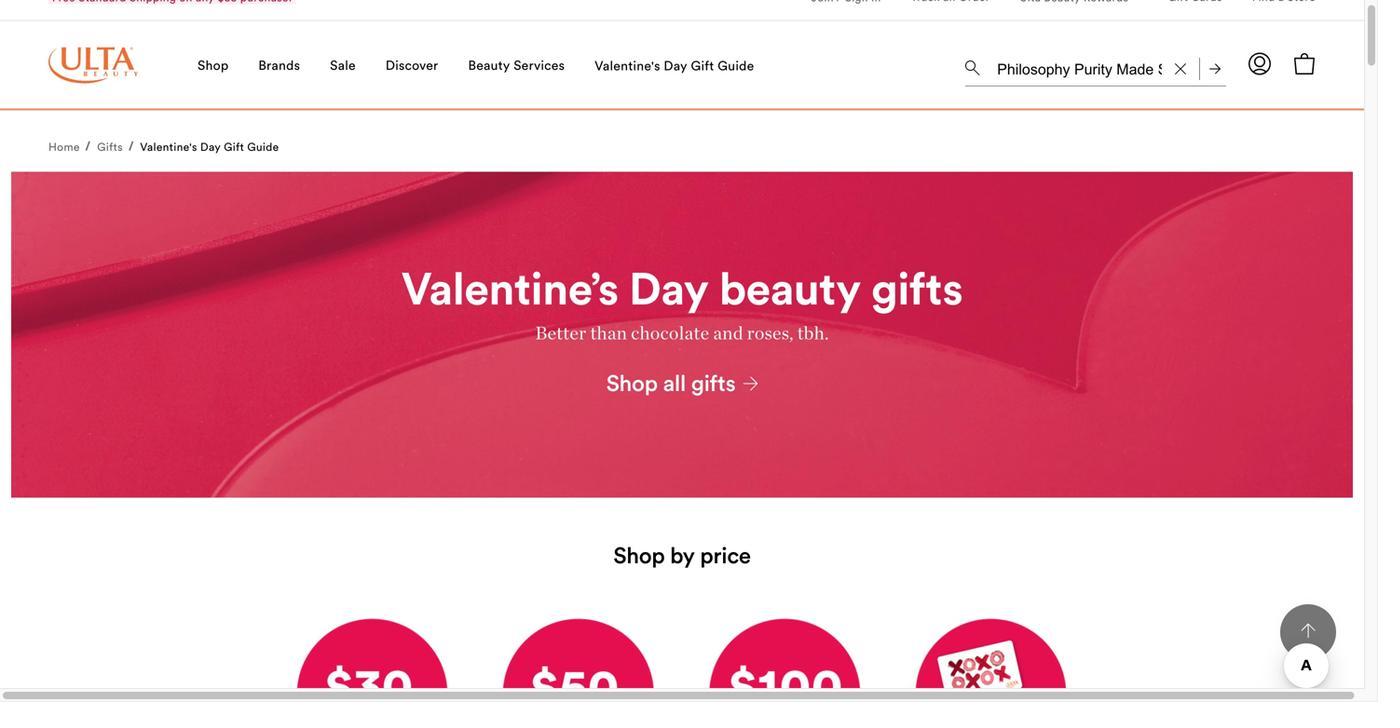 Task type: describe. For each thing, give the bounding box(es) containing it.
by
[[670, 542, 695, 570]]

submit image
[[1210, 63, 1221, 75]]

all
[[663, 369, 686, 398]]

shop for shop all gifts
[[606, 369, 658, 398]]

discover button
[[386, 20, 438, 110]]

tbh.
[[797, 322, 829, 344]]

home
[[48, 140, 80, 154]]

0 items in bag image
[[1294, 52, 1316, 75]]

1 vertical spatial gift
[[224, 140, 244, 154]]

1 vertical spatial guide
[[247, 140, 279, 154]]

valentine's
[[401, 260, 619, 317]]

shop by price
[[614, 542, 751, 570]]

shop all gifts link
[[606, 369, 758, 398]]

beauty services
[[468, 57, 565, 74]]

services
[[514, 57, 565, 74]]

than
[[590, 322, 628, 344]]

Search products and more search field
[[995, 49, 1164, 82]]

shop for shop
[[198, 57, 229, 74]]

0 horizontal spatial gifts
[[691, 369, 736, 398]]

valentine's inside valentine's day gift guide link
[[595, 57, 661, 74]]

discover
[[386, 57, 438, 74]]

price
[[700, 542, 751, 570]]

valentine's day gift guide link
[[595, 57, 754, 76]]

back to top image
[[1301, 624, 1316, 639]]

sale button
[[330, 20, 356, 110]]



Task type: locate. For each thing, give the bounding box(es) containing it.
brands
[[259, 57, 300, 74]]

day
[[664, 57, 688, 74], [200, 140, 221, 154], [629, 260, 709, 317]]

1 vertical spatial day
[[200, 140, 221, 154]]

valentine's
[[595, 57, 661, 74], [140, 140, 197, 154]]

shop
[[198, 57, 229, 74], [606, 369, 658, 398], [614, 542, 665, 570]]

0 vertical spatial gifts
[[872, 260, 963, 317]]

0 vertical spatial valentine's
[[595, 57, 661, 74]]

1 horizontal spatial valentine's day gift guide
[[595, 57, 754, 74]]

shop for shop by price
[[614, 542, 665, 570]]

0 vertical spatial gift
[[691, 57, 714, 74]]

0 vertical spatial day
[[664, 57, 688, 74]]

shop left all
[[606, 369, 658, 398]]

gifts
[[872, 260, 963, 317], [691, 369, 736, 398]]

gifts link
[[97, 140, 123, 157]]

shop all gifts
[[606, 369, 736, 398]]

beauty
[[719, 260, 861, 317]]

shop button
[[198, 20, 229, 110]]

and
[[713, 322, 744, 344]]

shop left "by"
[[614, 542, 665, 570]]

valentine's day beauty gifts better than chocolate and roses, tbh.
[[401, 260, 963, 344]]

chocolate
[[631, 322, 710, 344]]

gifts inside valentine's day beauty gifts better than chocolate and roses, tbh.
[[872, 260, 963, 317]]

beauty
[[468, 57, 510, 74]]

brands button
[[259, 20, 300, 110]]

clear search image
[[1175, 63, 1187, 75]]

1 horizontal spatial gifts
[[872, 260, 963, 317]]

0 horizontal spatial gift
[[224, 140, 244, 154]]

1 vertical spatial shop
[[606, 369, 658, 398]]

log in to your ulta account image
[[1249, 53, 1271, 75]]

shop left brands
[[198, 57, 229, 74]]

1 vertical spatial valentine's
[[140, 140, 197, 154]]

1 horizontal spatial valentine's
[[595, 57, 661, 74]]

0 vertical spatial guide
[[718, 57, 754, 74]]

day inside valentine's day beauty gifts better than chocolate and roses, tbh.
[[629, 260, 709, 317]]

go to ulta beauty homepage image
[[48, 47, 138, 84]]

roses,
[[747, 322, 794, 344]]

valentine's right gifts
[[140, 140, 197, 154]]

0 vertical spatial valentine's day gift guide
[[595, 57, 754, 74]]

better
[[535, 322, 587, 344]]

beauty services button
[[468, 20, 565, 110]]

1 horizontal spatial guide
[[718, 57, 754, 74]]

0 horizontal spatial guide
[[247, 140, 279, 154]]

2 vertical spatial shop
[[614, 542, 665, 570]]

None search field
[[966, 45, 1227, 90]]

1 vertical spatial gifts
[[691, 369, 736, 398]]

home link
[[48, 140, 80, 157]]

2 vertical spatial day
[[629, 260, 709, 317]]

1 vertical spatial valentine's day gift guide
[[140, 140, 279, 154]]

1 horizontal spatial gift
[[691, 57, 714, 74]]

guide
[[718, 57, 754, 74], [247, 140, 279, 154]]

gift
[[691, 57, 714, 74], [224, 140, 244, 154]]

0 horizontal spatial valentine's
[[140, 140, 197, 154]]

valentine's right services
[[595, 57, 661, 74]]

0 vertical spatial shop
[[198, 57, 229, 74]]

sale
[[330, 57, 356, 74]]

valentine's day gift guide
[[595, 57, 754, 74], [140, 140, 279, 154]]

gifts
[[97, 140, 123, 154]]

0 horizontal spatial valentine's day gift guide
[[140, 140, 279, 154]]



Task type: vqa. For each thing, say whether or not it's contained in the screenshot.
Previous slide icon
no



